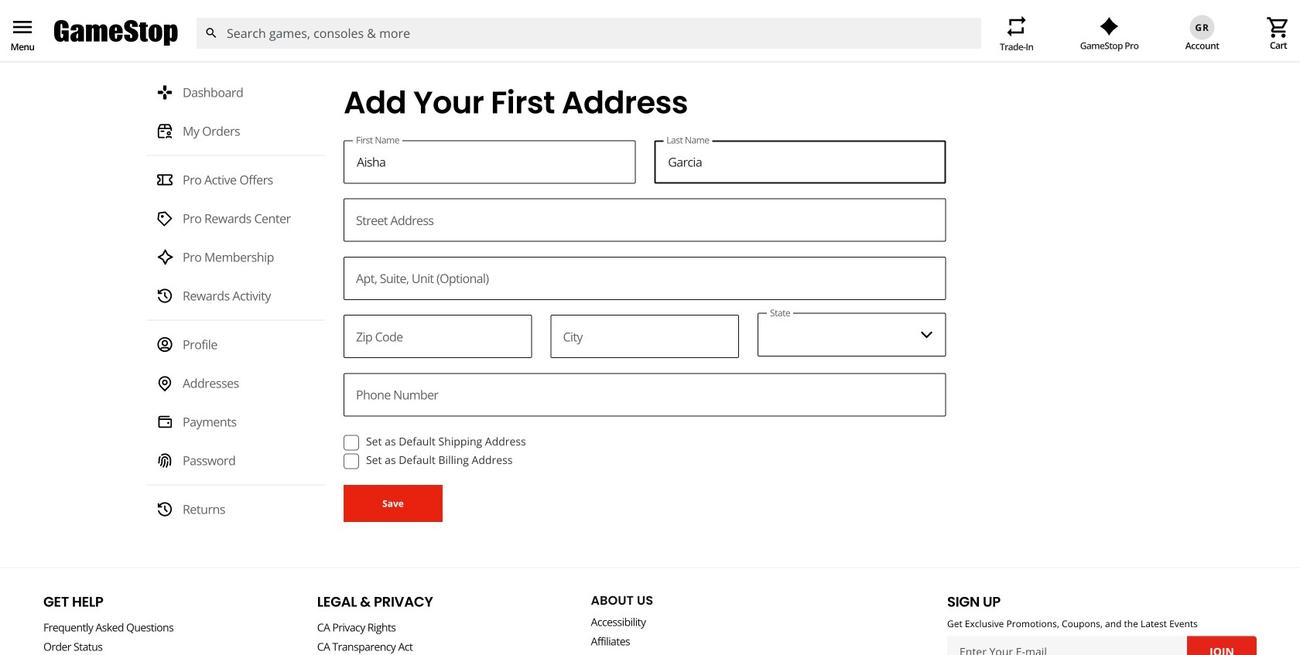 Task type: locate. For each thing, give the bounding box(es) containing it.
None text field
[[344, 140, 636, 184], [344, 199, 946, 242], [344, 257, 946, 300], [344, 373, 946, 417], [344, 140, 636, 184], [344, 199, 946, 242], [344, 257, 946, 300], [344, 373, 946, 417]]

pro active offers icon image
[[156, 172, 173, 189]]

pro membership icon image
[[156, 249, 173, 266]]

gamestop pro icon image
[[1100, 17, 1119, 36]]

None telephone field
[[344, 315, 532, 358]]

rewards activity icon image
[[156, 288, 173, 305]]

None search field
[[196, 18, 981, 49]]

profile icon image
[[156, 336, 173, 353]]

addresses icon image
[[156, 375, 173, 392]]

None text field
[[654, 140, 946, 184], [551, 315, 739, 358], [654, 140, 946, 184], [551, 315, 739, 358]]

payments icon image
[[156, 414, 173, 431]]

password icon image
[[156, 453, 173, 470]]



Task type: vqa. For each thing, say whether or not it's contained in the screenshot.
the bottom You
no



Task type: describe. For each thing, give the bounding box(es) containing it.
Enter Your E-mail text field
[[947, 637, 1188, 656]]

pro rewards center icon image
[[156, 210, 173, 227]]

returns icon image
[[156, 501, 173, 518]]

my orders icon image
[[156, 123, 173, 140]]

dashboard icon image
[[156, 84, 173, 101]]

gamestop image
[[54, 18, 178, 48]]

Search games, consoles & more search field
[[227, 18, 954, 49]]



